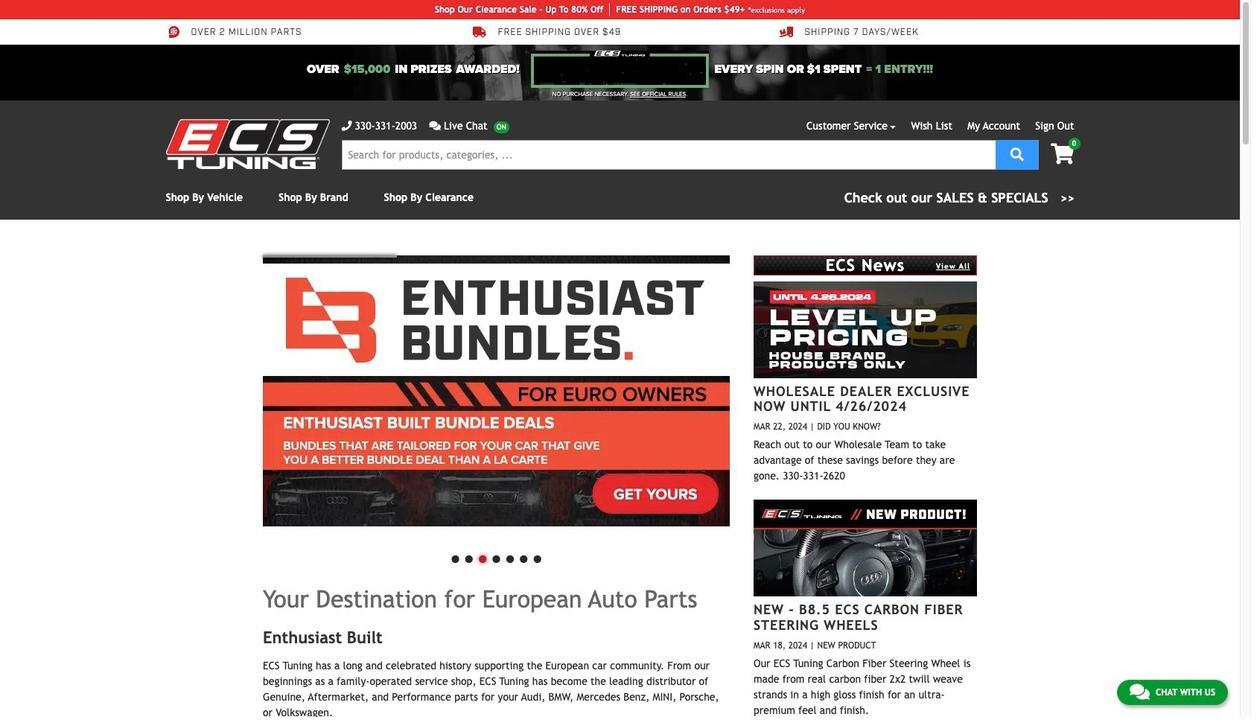 Task type: vqa. For each thing, say whether or not it's contained in the screenshot.
"BUILT
no



Task type: describe. For each thing, give the bounding box(es) containing it.
shopping cart image
[[1051, 144, 1075, 165]]

new - b8.5 ecs carbon fiber steering wheels image
[[754, 500, 978, 597]]

comments image
[[429, 121, 441, 131]]

generic - ecs enthusiast bundles image
[[263, 256, 730, 527]]

phone image
[[342, 121, 352, 131]]

wholesale dealer exclusive now until 4/26/2024 image
[[754, 281, 978, 378]]



Task type: locate. For each thing, give the bounding box(es) containing it.
search image
[[1011, 147, 1024, 161]]

ecs tuning 'spin to win' contest logo image
[[532, 51, 709, 88]]

ecs tuning image
[[166, 119, 330, 169]]

Search text field
[[342, 140, 996, 170]]



